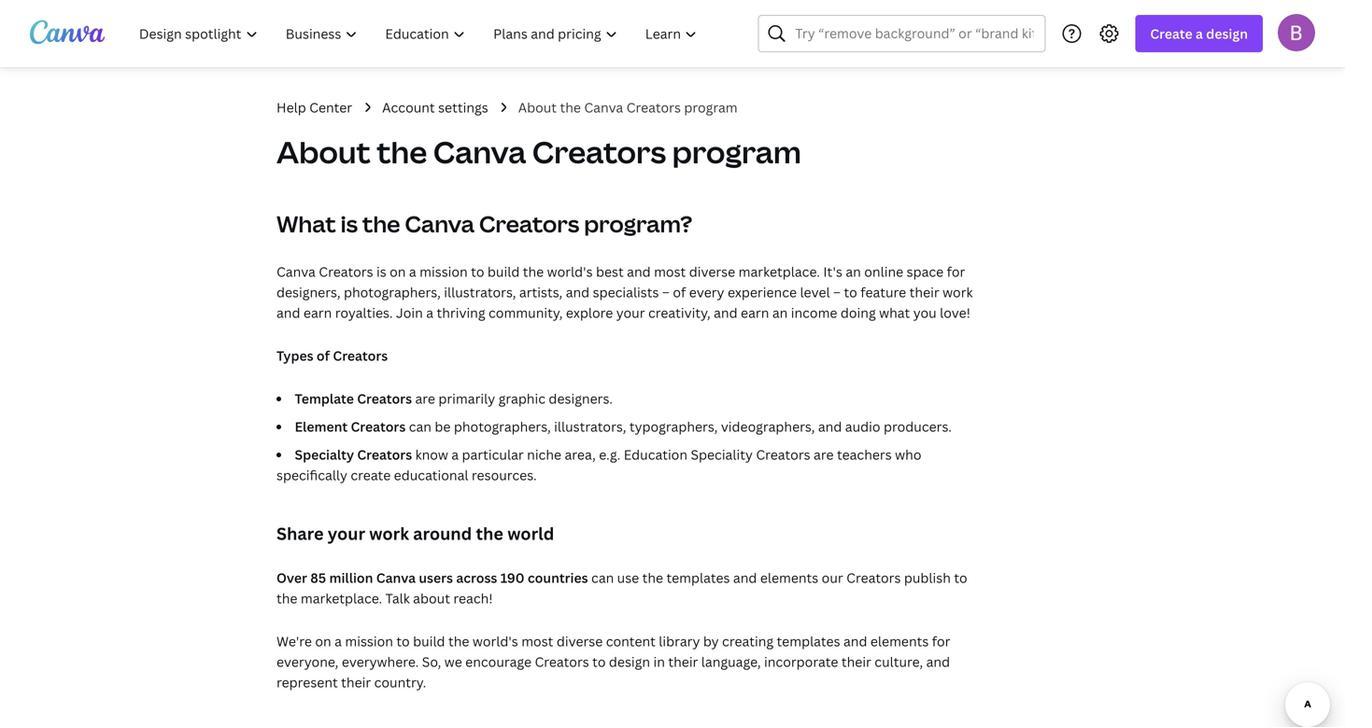Task type: vqa. For each thing, say whether or not it's contained in the screenshot.
first all from right
no



Task type: locate. For each thing, give the bounding box(es) containing it.
to inside the templates and elements our creators publish to the marketplace. talk about reach!
[[954, 570, 968, 587]]

0 vertical spatial build
[[488, 263, 520, 281]]

elements
[[760, 570, 819, 587], [871, 633, 929, 651]]

0 horizontal spatial can
[[409, 418, 432, 436]]

your down specialists
[[616, 304, 645, 322]]

1 vertical spatial on
[[315, 633, 331, 651]]

the
[[560, 99, 581, 116], [377, 132, 427, 172], [362, 209, 400, 239], [523, 263, 544, 281], [476, 523, 504, 546], [642, 570, 663, 587], [277, 590, 298, 608], [448, 633, 469, 651]]

1 horizontal spatial –
[[834, 284, 841, 301]]

to up thriving
[[471, 263, 484, 281]]

0 vertical spatial your
[[616, 304, 645, 322]]

create a design button
[[1136, 15, 1263, 52]]

to right publish
[[954, 570, 968, 587]]

1 vertical spatial most
[[522, 633, 554, 651]]

0 horizontal spatial about
[[277, 132, 371, 172]]

specialty creators
[[295, 446, 412, 464]]

–
[[662, 284, 670, 301], [834, 284, 841, 301]]

0 vertical spatial world's
[[547, 263, 593, 281]]

0 vertical spatial photographers,
[[344, 284, 441, 301]]

for right space
[[947, 263, 966, 281]]

is right what
[[341, 209, 358, 239]]

build
[[488, 263, 520, 281], [413, 633, 445, 651]]

graphic
[[499, 390, 546, 408]]

world's up the artists,
[[547, 263, 593, 281]]

0 horizontal spatial build
[[413, 633, 445, 651]]

can left be at the bottom left of page
[[409, 418, 432, 436]]

1 horizontal spatial on
[[390, 263, 406, 281]]

reach!
[[454, 590, 493, 608]]

of up creativity, at the top
[[673, 284, 686, 301]]

about down "center"
[[277, 132, 371, 172]]

their left culture,
[[842, 654, 872, 671]]

marketplace. up experience
[[739, 263, 820, 281]]

education
[[624, 446, 688, 464]]

0 vertical spatial illustrators,
[[444, 284, 516, 301]]

program
[[684, 99, 738, 116], [672, 132, 802, 172]]

your inside canva creators is on a mission to build the world's best and most diverse marketplace. it's an online space for designers, photographers, illustrators, artists, and specialists – of every experience level – to feature their work and earn royalties. join a thriving community, explore your creativity, and earn an income doing what you love!
[[616, 304, 645, 322]]

earn down the designers,
[[304, 304, 332, 322]]

diverse left content
[[557, 633, 603, 651]]

0 horizontal spatial world's
[[473, 633, 518, 651]]

1 vertical spatial are
[[814, 446, 834, 464]]

1 horizontal spatial is
[[377, 263, 387, 281]]

0 horizontal spatial marketplace.
[[301, 590, 382, 608]]

mission up everywhere.
[[345, 633, 393, 651]]

is up royalties.
[[377, 263, 387, 281]]

1 horizontal spatial build
[[488, 263, 520, 281]]

marketplace.
[[739, 263, 820, 281], [301, 590, 382, 608]]

know
[[415, 446, 448, 464]]

1 vertical spatial photographers,
[[454, 418, 551, 436]]

0 vertical spatial can
[[409, 418, 432, 436]]

1 vertical spatial elements
[[871, 633, 929, 651]]

0 vertical spatial most
[[654, 263, 686, 281]]

element
[[295, 418, 348, 436]]

account
[[382, 99, 435, 116]]

to
[[471, 263, 484, 281], [844, 284, 858, 301], [954, 570, 968, 587], [397, 633, 410, 651], [593, 654, 606, 671]]

are inside know a particular niche area, e.g. education speciality creators are teachers who specifically create educational resources.
[[814, 446, 834, 464]]

and inside the templates and elements our creators publish to the marketplace. talk about reach!
[[733, 570, 757, 587]]

1 vertical spatial marketplace.
[[301, 590, 382, 608]]

0 horizontal spatial is
[[341, 209, 358, 239]]

creators inside we're on a mission to build the world's most diverse content library by creating templates and elements for everyone, everywhere. so, we encourage creators to design in their language, incorporate their culture, and represent their country.
[[535, 654, 589, 671]]

publish
[[904, 570, 951, 587]]

are up be at the bottom left of page
[[415, 390, 435, 408]]

0 horizontal spatial earn
[[304, 304, 332, 322]]

represent
[[277, 674, 338, 692]]

earn
[[304, 304, 332, 322], [741, 304, 769, 322]]

photographers, up join
[[344, 284, 441, 301]]

1 vertical spatial build
[[413, 633, 445, 651]]

1 vertical spatial illustrators,
[[554, 418, 626, 436]]

the templates and elements our creators publish to the marketplace. talk about reach!
[[277, 570, 968, 608]]

your
[[616, 304, 645, 322], [328, 523, 365, 546]]

space
[[907, 263, 944, 281]]

0 horizontal spatial design
[[609, 654, 650, 671]]

your up million
[[328, 523, 365, 546]]

design down content
[[609, 654, 650, 671]]

design right create at the right top
[[1207, 25, 1248, 43]]

1 horizontal spatial work
[[943, 284, 973, 301]]

a up join
[[409, 263, 416, 281]]

world's up encourage
[[473, 633, 518, 651]]

and
[[627, 263, 651, 281], [566, 284, 590, 301], [277, 304, 300, 322], [714, 304, 738, 322], [818, 418, 842, 436], [733, 570, 757, 587], [844, 633, 868, 651], [927, 654, 950, 671]]

most
[[654, 263, 686, 281], [522, 633, 554, 651]]

their up 'you'
[[910, 284, 940, 301]]

design
[[1207, 25, 1248, 43], [609, 654, 650, 671]]

their inside canva creators is on a mission to build the world's best and most diverse marketplace. it's an online space for designers, photographers, illustrators, artists, and specialists – of every experience level – to feature their work and earn royalties. join a thriving community, explore your creativity, and earn an income doing what you love!
[[910, 284, 940, 301]]

join
[[396, 304, 423, 322]]

about the canva creators program link
[[518, 97, 738, 118]]

1 horizontal spatial design
[[1207, 25, 1248, 43]]

canva inside canva creators is on a mission to build the world's best and most diverse marketplace. it's an online space for designers, photographers, illustrators, artists, and specialists – of every experience level – to feature their work and earn royalties. join a thriving community, explore your creativity, and earn an income doing what you love!
[[277, 263, 316, 281]]

elements left our
[[760, 570, 819, 587]]

a inside we're on a mission to build the world's most diverse content library by creating templates and elements for everyone, everywhere. so, we encourage creators to design in their language, incorporate their culture, and represent their country.
[[335, 633, 342, 651]]

0 vertical spatial for
[[947, 263, 966, 281]]

element creators can be photographers, illustrators, typographers, videographers, and audio producers.
[[295, 418, 952, 436]]

2 earn from the left
[[741, 304, 769, 322]]

1 vertical spatial mission
[[345, 633, 393, 651]]

0 horizontal spatial mission
[[345, 633, 393, 651]]

1 horizontal spatial about
[[518, 99, 557, 116]]

templates up by
[[667, 570, 730, 587]]

1 vertical spatial for
[[932, 633, 951, 651]]

their
[[910, 284, 940, 301], [668, 654, 698, 671], [842, 654, 872, 671], [341, 674, 371, 692]]

is
[[341, 209, 358, 239], [377, 263, 387, 281]]

across
[[456, 570, 497, 587]]

we're
[[277, 633, 312, 651]]

specialists
[[593, 284, 659, 301]]

0 vertical spatial on
[[390, 263, 406, 281]]

1 horizontal spatial most
[[654, 263, 686, 281]]

0 vertical spatial about
[[518, 99, 557, 116]]

experience
[[728, 284, 797, 301]]

1 vertical spatial your
[[328, 523, 365, 546]]

1 vertical spatial work
[[369, 523, 409, 546]]

1 vertical spatial world's
[[473, 633, 518, 651]]

on inside we're on a mission to build the world's most diverse content library by creating templates and elements for everyone, everywhere. so, we encourage creators to design in their language, incorporate their culture, and represent their country.
[[315, 633, 331, 651]]

on up join
[[390, 263, 406, 281]]

thriving
[[437, 304, 486, 322]]

1 horizontal spatial of
[[673, 284, 686, 301]]

0 horizontal spatial elements
[[760, 570, 819, 587]]

around
[[413, 523, 472, 546]]

about right "settings"
[[518, 99, 557, 116]]

typographers,
[[630, 418, 718, 436]]

world's inside canva creators is on a mission to build the world's best and most diverse marketplace. it's an online space for designers, photographers, illustrators, artists, and specialists – of every experience level – to feature their work and earn royalties. join a thriving community, explore your creativity, and earn an income doing what you love!
[[547, 263, 593, 281]]

the inside canva creators is on a mission to build the world's best and most diverse marketplace. it's an online space for designers, photographers, illustrators, artists, and specialists – of every experience level – to feature their work and earn royalties. join a thriving community, explore your creativity, and earn an income doing what you love!
[[523, 263, 544, 281]]

0 vertical spatial elements
[[760, 570, 819, 587]]

of right 'types'
[[317, 347, 330, 365]]

producers.
[[884, 418, 952, 436]]

every
[[689, 284, 725, 301]]

0 vertical spatial diverse
[[689, 263, 736, 281]]

a right create at the right top
[[1196, 25, 1203, 43]]

a inside know a particular niche area, e.g. education speciality creators are teachers who specifically create educational resources.
[[452, 446, 459, 464]]

particular
[[462, 446, 524, 464]]

2 – from the left
[[834, 284, 841, 301]]

0 horizontal spatial illustrators,
[[444, 284, 516, 301]]

bob builder image
[[1278, 14, 1316, 51]]

creators
[[627, 99, 681, 116], [532, 132, 666, 172], [479, 209, 580, 239], [319, 263, 373, 281], [333, 347, 388, 365], [357, 390, 412, 408], [351, 418, 406, 436], [357, 446, 412, 464], [756, 446, 811, 464], [847, 570, 901, 587], [535, 654, 589, 671]]

1 horizontal spatial are
[[814, 446, 834, 464]]

everyone,
[[277, 654, 339, 671]]

build up the artists,
[[488, 263, 520, 281]]

work up love!
[[943, 284, 973, 301]]

specifically
[[277, 467, 348, 484]]

creators inside canva creators is on a mission to build the world's best and most diverse marketplace. it's an online space for designers, photographers, illustrators, artists, and specialists – of every experience level – to feature their work and earn royalties. join a thriving community, explore your creativity, and earn an income doing what you love!
[[319, 263, 373, 281]]

0 horizontal spatial –
[[662, 284, 670, 301]]

mission inside we're on a mission to build the world's most diverse content library by creating templates and elements for everyone, everywhere. so, we encourage creators to design in their language, incorporate their culture, and represent their country.
[[345, 633, 393, 651]]

create
[[351, 467, 391, 484]]

0 horizontal spatial photographers,
[[344, 284, 441, 301]]

diverse inside canva creators is on a mission to build the world's best and most diverse marketplace. it's an online space for designers, photographers, illustrators, artists, and specialists – of every experience level – to feature their work and earn royalties. join a thriving community, explore your creativity, and earn an income doing what you love!
[[689, 263, 736, 281]]

mission inside canva creators is on a mission to build the world's best and most diverse marketplace. it's an online space for designers, photographers, illustrators, artists, and specialists – of every experience level – to feature their work and earn royalties. join a thriving community, explore your creativity, and earn an income doing what you love!
[[420, 263, 468, 281]]

1 horizontal spatial world's
[[547, 263, 593, 281]]

on up everyone,
[[315, 633, 331, 651]]

1 vertical spatial is
[[377, 263, 387, 281]]

most up creativity, at the top
[[654, 263, 686, 281]]

creators inside the templates and elements our creators publish to the marketplace. talk about reach!
[[847, 570, 901, 587]]

Try "remove background" or "brand kit" search field
[[796, 16, 1034, 51]]

can left use
[[592, 570, 614, 587]]

0 horizontal spatial most
[[522, 633, 554, 651]]

work
[[943, 284, 973, 301], [369, 523, 409, 546]]

language,
[[702, 654, 761, 671]]

about
[[518, 99, 557, 116], [277, 132, 371, 172]]

countries
[[528, 570, 588, 587]]

their down everywhere.
[[341, 674, 371, 692]]

1 horizontal spatial can
[[592, 570, 614, 587]]

1 horizontal spatial your
[[616, 304, 645, 322]]

1 horizontal spatial mission
[[420, 263, 468, 281]]

0 horizontal spatial on
[[315, 633, 331, 651]]

photographers,
[[344, 284, 441, 301], [454, 418, 551, 436]]

0 vertical spatial work
[[943, 284, 973, 301]]

most inside canva creators is on a mission to build the world's best and most diverse marketplace. it's an online space for designers, photographers, illustrators, artists, and specialists – of every experience level – to feature their work and earn royalties. join a thriving community, explore your creativity, and earn an income doing what you love!
[[654, 263, 686, 281]]

settings
[[438, 99, 488, 116]]

1 horizontal spatial templates
[[777, 633, 841, 651]]

elements up culture,
[[871, 633, 929, 651]]

0 vertical spatial of
[[673, 284, 686, 301]]

niche
[[527, 446, 562, 464]]

0 horizontal spatial diverse
[[557, 633, 603, 651]]

it's
[[824, 263, 843, 281]]

be
[[435, 418, 451, 436]]

library
[[659, 633, 700, 651]]

1 vertical spatial of
[[317, 347, 330, 365]]

0 vertical spatial mission
[[420, 263, 468, 281]]

the inside we're on a mission to build the world's most diverse content library by creating templates and elements for everyone, everywhere. so, we encourage creators to design in their language, incorporate their culture, and represent their country.
[[448, 633, 469, 651]]

types
[[277, 347, 314, 365]]

1 vertical spatial an
[[773, 304, 788, 322]]

1 vertical spatial about
[[277, 132, 371, 172]]

0 vertical spatial templates
[[667, 570, 730, 587]]

mission up thriving
[[420, 263, 468, 281]]

templates up incorporate
[[777, 633, 841, 651]]

0 vertical spatial are
[[415, 390, 435, 408]]

photographers, up particular
[[454, 418, 551, 436]]

190
[[501, 570, 525, 587]]

an down experience
[[773, 304, 788, 322]]

we
[[445, 654, 462, 671]]

1 vertical spatial design
[[609, 654, 650, 671]]

an
[[846, 263, 861, 281], [773, 304, 788, 322]]

1 vertical spatial diverse
[[557, 633, 603, 651]]

1 vertical spatial about the canva creators program
[[277, 132, 802, 172]]

audio
[[845, 418, 881, 436]]

0 horizontal spatial work
[[369, 523, 409, 546]]

talk
[[386, 590, 410, 608]]

illustrators, down designers.
[[554, 418, 626, 436]]

earn down experience
[[741, 304, 769, 322]]

create
[[1151, 25, 1193, 43]]

mission
[[420, 263, 468, 281], [345, 633, 393, 651]]

most up encourage
[[522, 633, 554, 651]]

income
[[791, 304, 838, 322]]

0 horizontal spatial templates
[[667, 570, 730, 587]]

– up creativity, at the top
[[662, 284, 670, 301]]

1 horizontal spatial diverse
[[689, 263, 736, 281]]

1 vertical spatial templates
[[777, 633, 841, 651]]

work left around
[[369, 523, 409, 546]]

creating
[[722, 633, 774, 651]]

for inside canva creators is on a mission to build the world's best and most diverse marketplace. it's an online space for designers, photographers, illustrators, artists, and specialists – of every experience level – to feature their work and earn royalties. join a thriving community, explore your creativity, and earn an income doing what you love!
[[947, 263, 966, 281]]

0 vertical spatial design
[[1207, 25, 1248, 43]]

1 horizontal spatial an
[[846, 263, 861, 281]]

0 vertical spatial is
[[341, 209, 358, 239]]

share your work around the world
[[277, 523, 554, 546]]

illustrators, up thriving
[[444, 284, 516, 301]]

are left teachers at the bottom right of the page
[[814, 446, 834, 464]]

diverse up every
[[689, 263, 736, 281]]

for inside we're on a mission to build the world's most diverse content library by creating templates and elements for everyone, everywhere. so, we encourage creators to design in their language, incorporate their culture, and represent their country.
[[932, 633, 951, 651]]

– down it's
[[834, 284, 841, 301]]

a right know
[[452, 446, 459, 464]]

1 horizontal spatial marketplace.
[[739, 263, 820, 281]]

marketplace. down million
[[301, 590, 382, 608]]

million
[[329, 570, 373, 587]]

a up everyone,
[[335, 633, 342, 651]]

build up so,
[[413, 633, 445, 651]]

1 horizontal spatial elements
[[871, 633, 929, 651]]

for down publish
[[932, 633, 951, 651]]

an right it's
[[846, 263, 861, 281]]

on
[[390, 263, 406, 281], [315, 633, 331, 651]]

0 vertical spatial marketplace.
[[739, 263, 820, 281]]

1 horizontal spatial earn
[[741, 304, 769, 322]]

of
[[673, 284, 686, 301], [317, 347, 330, 365]]



Task type: describe. For each thing, give the bounding box(es) containing it.
culture,
[[875, 654, 923, 671]]

design inside 'dropdown button'
[[1207, 25, 1248, 43]]

their down library
[[668, 654, 698, 671]]

so,
[[422, 654, 441, 671]]

to up doing
[[844, 284, 858, 301]]

designers,
[[277, 284, 341, 301]]

what is the canva creators program?
[[277, 209, 693, 239]]

most inside we're on a mission to build the world's most diverse content library by creating templates and elements for everyone, everywhere. so, we encourage creators to design in their language, incorporate their culture, and represent their country.
[[522, 633, 554, 651]]

teachers
[[837, 446, 892, 464]]

use
[[617, 570, 639, 587]]

program?
[[584, 209, 693, 239]]

over 85 million canva users across 190 countries can use
[[277, 570, 639, 587]]

artists,
[[519, 284, 563, 301]]

templates inside we're on a mission to build the world's most diverse content library by creating templates and elements for everyone, everywhere. so, we encourage creators to design in their language, incorporate their culture, and represent their country.
[[777, 633, 841, 651]]

help center
[[277, 99, 352, 116]]

0 horizontal spatial of
[[317, 347, 330, 365]]

templates inside the templates and elements our creators publish to the marketplace. talk about reach!
[[667, 570, 730, 587]]

0 vertical spatial program
[[684, 99, 738, 116]]

creators inside know a particular niche area, e.g. education speciality creators are teachers who specifically create educational resources.
[[756, 446, 811, 464]]

users
[[419, 570, 453, 587]]

1 horizontal spatial photographers,
[[454, 418, 551, 436]]

our
[[822, 570, 844, 587]]

doing
[[841, 304, 876, 322]]

country.
[[374, 674, 426, 692]]

world's inside we're on a mission to build the world's most diverse content library by creating templates and elements for everyone, everywhere. so, we encourage creators to design in their language, incorporate their culture, and represent their country.
[[473, 633, 518, 651]]

over
[[277, 570, 307, 587]]

feature
[[861, 284, 907, 301]]

build inside canva creators is on a mission to build the world's best and most diverse marketplace. it's an online space for designers, photographers, illustrators, artists, and specialists – of every experience level – to feature their work and earn royalties. join a thriving community, explore your creativity, and earn an income doing what you love!
[[488, 263, 520, 281]]

0 vertical spatial an
[[846, 263, 861, 281]]

illustrators, inside canva creators is on a mission to build the world's best and most diverse marketplace. it's an online space for designers, photographers, illustrators, artists, and specialists – of every experience level – to feature their work and earn royalties. join a thriving community, explore your creativity, and earn an income doing what you love!
[[444, 284, 516, 301]]

help center link
[[277, 97, 352, 118]]

incorporate
[[764, 654, 839, 671]]

level
[[800, 284, 830, 301]]

specialty
[[295, 446, 354, 464]]

you
[[914, 304, 937, 322]]

work inside canva creators is on a mission to build the world's best and most diverse marketplace. it's an online space for designers, photographers, illustrators, artists, and specialists – of every experience level – to feature their work and earn royalties. join a thriving community, explore your creativity, and earn an income doing what you love!
[[943, 284, 973, 301]]

center
[[309, 99, 352, 116]]

0 horizontal spatial are
[[415, 390, 435, 408]]

account settings link
[[382, 97, 488, 118]]

royalties.
[[335, 304, 393, 322]]

build inside we're on a mission to build the world's most diverse content library by creating templates and elements for everyone, everywhere. so, we encourage creators to design in their language, incorporate their culture, and represent their country.
[[413, 633, 445, 651]]

designers.
[[549, 390, 613, 408]]

area,
[[565, 446, 596, 464]]

who
[[895, 446, 922, 464]]

to left the in
[[593, 654, 606, 671]]

a inside 'dropdown button'
[[1196, 25, 1203, 43]]

explore
[[566, 304, 613, 322]]

types of creators
[[277, 347, 388, 365]]

world
[[508, 523, 554, 546]]

marketplace. inside canva creators is on a mission to build the world's best and most diverse marketplace. it's an online space for designers, photographers, illustrators, artists, and specialists – of every experience level – to feature their work and earn royalties. join a thriving community, explore your creativity, and earn an income doing what you love!
[[739, 263, 820, 281]]

community,
[[489, 304, 563, 322]]

marketplace. inside the templates and elements our creators publish to the marketplace. talk about reach!
[[301, 590, 382, 608]]

1 earn from the left
[[304, 304, 332, 322]]

online
[[865, 263, 904, 281]]

create a design
[[1151, 25, 1248, 43]]

1 – from the left
[[662, 284, 670, 301]]

template
[[295, 390, 354, 408]]

1 vertical spatial can
[[592, 570, 614, 587]]

in
[[654, 654, 665, 671]]

1 vertical spatial program
[[672, 132, 802, 172]]

content
[[606, 633, 656, 651]]

educational
[[394, 467, 469, 484]]

what
[[277, 209, 336, 239]]

elements inside the templates and elements our creators publish to the marketplace. talk about reach!
[[760, 570, 819, 587]]

everywhere.
[[342, 654, 419, 671]]

a right join
[[426, 304, 434, 322]]

on inside canva creators is on a mission to build the world's best and most diverse marketplace. it's an online space for designers, photographers, illustrators, artists, and specialists – of every experience level – to feature their work and earn royalties. join a thriving community, explore your creativity, and earn an income doing what you love!
[[390, 263, 406, 281]]

e.g.
[[599, 446, 621, 464]]

what
[[879, 304, 910, 322]]

resources.
[[472, 467, 537, 484]]

canva creators is on a mission to build the world's best and most diverse marketplace. it's an online space for designers, photographers, illustrators, artists, and specialists – of every experience level – to feature their work and earn royalties. join a thriving community, explore your creativity, and earn an income doing what you love!
[[277, 263, 973, 322]]

videographers,
[[721, 418, 815, 436]]

about inside about the canva creators program link
[[518, 99, 557, 116]]

help
[[277, 99, 306, 116]]

0 horizontal spatial an
[[773, 304, 788, 322]]

best
[[596, 263, 624, 281]]

diverse inside we're on a mission to build the world's most diverse content library by creating templates and elements for everyone, everywhere. so, we encourage creators to design in their language, incorporate their culture, and represent their country.
[[557, 633, 603, 651]]

account settings
[[382, 99, 488, 116]]

encourage
[[466, 654, 532, 671]]

speciality
[[691, 446, 753, 464]]

is inside canva creators is on a mission to build the world's best and most diverse marketplace. it's an online space for designers, photographers, illustrators, artists, and specialists – of every experience level – to feature their work and earn royalties. join a thriving community, explore your creativity, and earn an income doing what you love!
[[377, 263, 387, 281]]

share
[[277, 523, 324, 546]]

know a particular niche area, e.g. education speciality creators are teachers who specifically create educational resources.
[[277, 446, 922, 484]]

85
[[310, 570, 326, 587]]

about
[[413, 590, 450, 608]]

elements inside we're on a mission to build the world's most diverse content library by creating templates and elements for everyone, everywhere. so, we encourage creators to design in their language, incorporate their culture, and represent their country.
[[871, 633, 929, 651]]

top level navigation element
[[127, 15, 713, 52]]

1 horizontal spatial illustrators,
[[554, 418, 626, 436]]

photographers, inside canva creators is on a mission to build the world's best and most diverse marketplace. it's an online space for designers, photographers, illustrators, artists, and specialists – of every experience level – to feature their work and earn royalties. join a thriving community, explore your creativity, and earn an income doing what you love!
[[344, 284, 441, 301]]

template creators are primarily graphic designers.
[[295, 390, 613, 408]]

love!
[[940, 304, 971, 322]]

design inside we're on a mission to build the world's most diverse content library by creating templates and elements for everyone, everywhere. so, we encourage creators to design in their language, incorporate their culture, and represent their country.
[[609, 654, 650, 671]]

primarily
[[439, 390, 495, 408]]

0 horizontal spatial your
[[328, 523, 365, 546]]

by
[[703, 633, 719, 651]]

of inside canva creators is on a mission to build the world's best and most diverse marketplace. it's an online space for designers, photographers, illustrators, artists, and specialists – of every experience level – to feature their work and earn royalties. join a thriving community, explore your creativity, and earn an income doing what you love!
[[673, 284, 686, 301]]

0 vertical spatial about the canva creators program
[[518, 99, 738, 116]]

creativity,
[[648, 304, 711, 322]]

to up everywhere.
[[397, 633, 410, 651]]

we're on a mission to build the world's most diverse content library by creating templates and elements for everyone, everywhere. so, we encourage creators to design in their language, incorporate their culture, and represent their country.
[[277, 633, 951, 692]]



